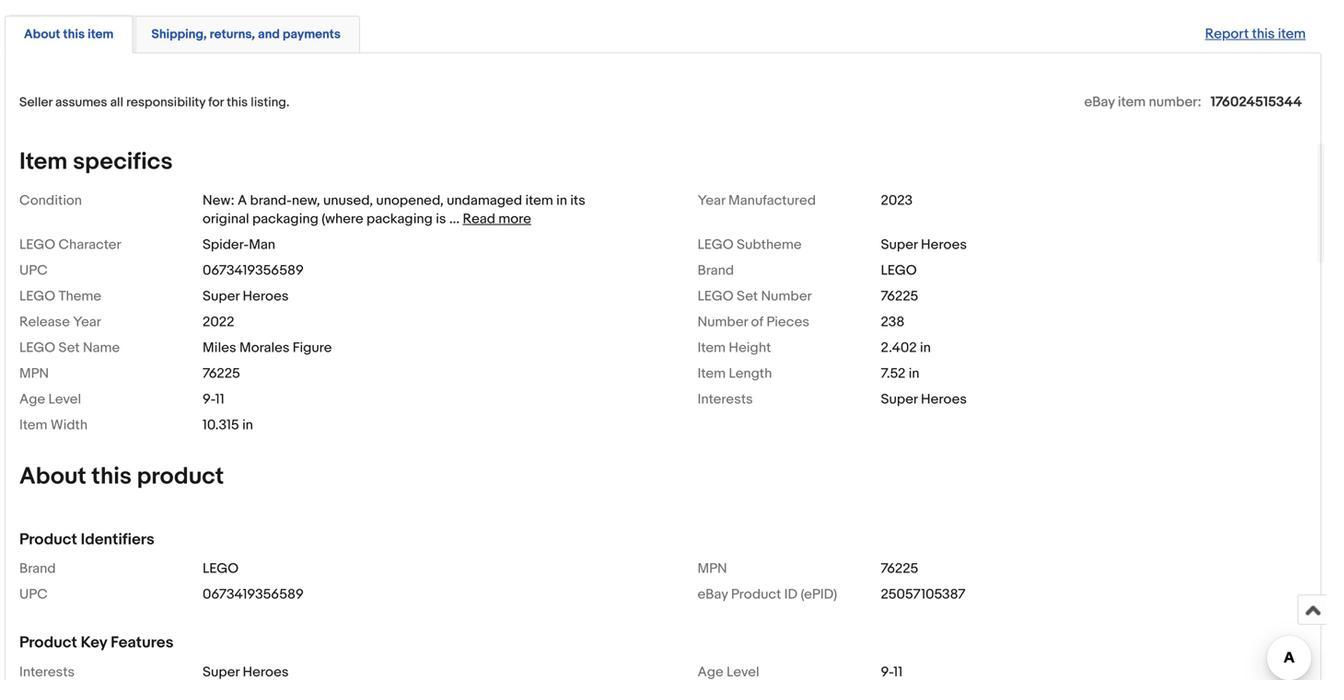 Task type: locate. For each thing, give the bounding box(es) containing it.
in left the its
[[556, 192, 567, 209]]

this right 'report'
[[1252, 26, 1275, 42]]

item right 'report'
[[1278, 26, 1306, 42]]

morales
[[239, 340, 290, 356]]

product for product identifiers
[[19, 531, 77, 550]]

year down theme
[[73, 314, 101, 331]]

7.52
[[881, 366, 906, 382]]

item inside 'button'
[[88, 27, 114, 42]]

upc up lego theme
[[19, 262, 48, 279]]

1 vertical spatial brand
[[19, 561, 56, 578]]

report this item
[[1205, 26, 1306, 42]]

brand down product identifiers
[[19, 561, 56, 578]]

2.402 in
[[881, 340, 931, 356]]

0 vertical spatial ebay
[[1085, 94, 1115, 110]]

age level
[[19, 391, 81, 408]]

spider-man
[[203, 237, 275, 253]]

item for item height
[[698, 340, 726, 356]]

0 vertical spatial super heroes
[[881, 237, 967, 253]]

set
[[737, 288, 758, 305], [59, 340, 80, 356]]

1 vertical spatial year
[[73, 314, 101, 331]]

item
[[1278, 26, 1306, 42], [88, 27, 114, 42], [1118, 94, 1146, 110], [525, 192, 553, 209]]

about this item button
[[24, 26, 114, 43]]

in right 10.315
[[242, 417, 253, 434]]

1 vertical spatial ebay
[[698, 587, 728, 603]]

set down the release year
[[59, 340, 80, 356]]

product
[[19, 531, 77, 550], [731, 587, 781, 603], [19, 634, 77, 653]]

1 vertical spatial super
[[203, 288, 240, 305]]

238
[[881, 314, 905, 331]]

9-
[[203, 391, 215, 408]]

0 vertical spatial product
[[19, 531, 77, 550]]

1 vertical spatial about
[[19, 463, 86, 491]]

super up "2022"
[[203, 288, 240, 305]]

item up "all"
[[88, 27, 114, 42]]

product
[[137, 463, 224, 491]]

in
[[556, 192, 567, 209], [920, 340, 931, 356], [909, 366, 920, 382], [242, 417, 253, 434]]

interests
[[698, 391, 753, 408]]

0 horizontal spatial mpn
[[19, 366, 49, 382]]

this up identifiers
[[92, 463, 132, 491]]

item up interests at the right of page
[[698, 366, 726, 382]]

0 vertical spatial heroes
[[921, 237, 967, 253]]

shipping, returns, and payments button
[[151, 26, 341, 43]]

item down age
[[19, 417, 47, 434]]

features
[[111, 634, 174, 653]]

about down item width
[[19, 463, 86, 491]]

2 0673419356589 from the top
[[203, 587, 304, 603]]

new:
[[203, 192, 235, 209]]

0 vertical spatial set
[[737, 288, 758, 305]]

ebay
[[1085, 94, 1115, 110], [698, 587, 728, 603]]

2 vertical spatial super
[[881, 391, 918, 408]]

product left id
[[731, 587, 781, 603]]

original
[[203, 211, 249, 227]]

seller assumes all responsibility for this listing.
[[19, 95, 290, 110]]

0673419356589 for brand
[[203, 262, 304, 279]]

brand
[[698, 262, 734, 279], [19, 561, 56, 578]]

about this product
[[19, 463, 224, 491]]

item up condition
[[19, 148, 68, 176]]

upc
[[19, 262, 48, 279], [19, 587, 48, 603]]

lego character
[[19, 237, 121, 253]]

id
[[785, 587, 798, 603]]

1 0673419356589 from the top
[[203, 262, 304, 279]]

1 vertical spatial set
[[59, 340, 80, 356]]

0 vertical spatial 0673419356589
[[203, 262, 304, 279]]

product left identifiers
[[19, 531, 77, 550]]

about for about this item
[[24, 27, 60, 42]]

unused,
[[323, 192, 373, 209]]

2 vertical spatial super heroes
[[881, 391, 967, 408]]

1 vertical spatial super heroes
[[203, 288, 289, 305]]

1 vertical spatial 0673419356589
[[203, 587, 304, 603]]

2 vertical spatial heroes
[[921, 391, 967, 408]]

miles
[[203, 340, 236, 356]]

number up item height
[[698, 314, 748, 331]]

super heroes
[[881, 237, 967, 253], [203, 288, 289, 305], [881, 391, 967, 408]]

0 vertical spatial 76225
[[881, 288, 919, 305]]

seller
[[19, 95, 52, 110]]

super
[[881, 237, 918, 253], [203, 288, 240, 305], [881, 391, 918, 408]]

in right 7.52
[[909, 366, 920, 382]]

about up seller
[[24, 27, 60, 42]]

1 upc from the top
[[19, 262, 48, 279]]

1 horizontal spatial packaging
[[367, 211, 433, 227]]

this up assumes
[[63, 27, 85, 42]]

miles morales figure
[[203, 340, 332, 356]]

in right the 2.402 at the right
[[920, 340, 931, 356]]

item up item length at the bottom of the page
[[698, 340, 726, 356]]

item height
[[698, 340, 771, 356]]

condition
[[19, 192, 82, 209]]

super down 7.52 in
[[881, 391, 918, 408]]

mpn
[[19, 366, 49, 382], [698, 561, 727, 578]]

0673419356589
[[203, 262, 304, 279], [203, 587, 304, 603]]

item inside "link"
[[1278, 26, 1306, 42]]

is
[[436, 211, 446, 227]]

this right for
[[227, 95, 248, 110]]

0 vertical spatial super
[[881, 237, 918, 253]]

0 vertical spatial number
[[761, 288, 812, 305]]

lego
[[19, 237, 55, 253], [698, 237, 734, 253], [881, 262, 917, 279], [19, 288, 55, 305], [698, 288, 734, 305], [19, 340, 55, 356], [203, 561, 239, 578]]

heroes for theme
[[243, 288, 289, 305]]

new: a brand-new, unused, unopened, undamaged item in its original packaging (where packaging is ...
[[203, 192, 586, 227]]

1 vertical spatial product
[[731, 587, 781, 603]]

ebay product id (epid)
[[698, 587, 837, 603]]

item left number:
[[1118, 94, 1146, 110]]

lego for lego subtheme
[[698, 237, 734, 253]]

item up more
[[525, 192, 553, 209]]

subtheme
[[737, 237, 802, 253]]

0 vertical spatial year
[[698, 192, 726, 209]]

packaging
[[252, 211, 319, 227], [367, 211, 433, 227]]

1 horizontal spatial mpn
[[698, 561, 727, 578]]

76225 for super heroes
[[881, 288, 919, 305]]

ebay for ebay product id (epid)
[[698, 587, 728, 603]]

number up pieces
[[761, 288, 812, 305]]

0673419356589 for ebay product id (epid)
[[203, 587, 304, 603]]

0 vertical spatial mpn
[[19, 366, 49, 382]]

10.315
[[203, 417, 239, 434]]

packaging down unopened,
[[367, 211, 433, 227]]

0 vertical spatial brand
[[698, 262, 734, 279]]

mpn up ebay product id (epid) on the right of page
[[698, 561, 727, 578]]

responsibility
[[126, 95, 205, 110]]

about inside 'button'
[[24, 27, 60, 42]]

0 vertical spatial about
[[24, 27, 60, 42]]

76225 up 11
[[203, 366, 240, 382]]

more
[[499, 211, 531, 227]]

0 horizontal spatial packaging
[[252, 211, 319, 227]]

1 horizontal spatial ebay
[[1085, 94, 1115, 110]]

1 vertical spatial upc
[[19, 587, 48, 603]]

76225 for lego
[[881, 561, 919, 578]]

upc for brand
[[19, 262, 48, 279]]

2 vertical spatial 76225
[[881, 561, 919, 578]]

item for item width
[[19, 417, 47, 434]]

this
[[1252, 26, 1275, 42], [63, 27, 85, 42], [227, 95, 248, 110], [92, 463, 132, 491]]

tab list
[[5, 12, 1322, 53]]

1 vertical spatial 76225
[[203, 366, 240, 382]]

ebay left number:
[[1085, 94, 1115, 110]]

super heroes down 7.52 in
[[881, 391, 967, 408]]

all
[[110, 95, 123, 110]]

set up number of pieces
[[737, 288, 758, 305]]

super heroes up "2022"
[[203, 288, 289, 305]]

76225
[[881, 288, 919, 305], [203, 366, 240, 382], [881, 561, 919, 578]]

76225 up the '238'
[[881, 288, 919, 305]]

packaging down brand-
[[252, 211, 319, 227]]

0 horizontal spatial ebay
[[698, 587, 728, 603]]

this inside 'button'
[[63, 27, 85, 42]]

set for name
[[59, 340, 80, 356]]

product left key in the left bottom of the page
[[19, 634, 77, 653]]

release year
[[19, 314, 101, 331]]

set for number
[[737, 288, 758, 305]]

0 horizontal spatial set
[[59, 340, 80, 356]]

returns,
[[210, 27, 255, 42]]

2 upc from the top
[[19, 587, 48, 603]]

undamaged
[[447, 192, 522, 209]]

2 vertical spatial product
[[19, 634, 77, 653]]

product identifiers
[[19, 531, 155, 550]]

1 packaging from the left
[[252, 211, 319, 227]]

super heroes down the 2023
[[881, 237, 967, 253]]

read more button
[[463, 211, 531, 227]]

1 vertical spatial heroes
[[243, 288, 289, 305]]

1 horizontal spatial set
[[737, 288, 758, 305]]

heroes
[[921, 237, 967, 253], [243, 288, 289, 305], [921, 391, 967, 408]]

76225 up the 25057105387
[[881, 561, 919, 578]]

item for item specifics
[[19, 148, 68, 176]]

shipping,
[[151, 27, 207, 42]]

product for product key features
[[19, 634, 77, 653]]

super down the 2023
[[881, 237, 918, 253]]

number
[[761, 288, 812, 305], [698, 314, 748, 331]]

year up the lego subtheme
[[698, 192, 726, 209]]

0 vertical spatial upc
[[19, 262, 48, 279]]

mpn up age
[[19, 366, 49, 382]]

ebay left id
[[698, 587, 728, 603]]

read more
[[463, 211, 531, 227]]

brand down the lego subtheme
[[698, 262, 734, 279]]

1 horizontal spatial brand
[[698, 262, 734, 279]]

this inside "link"
[[1252, 26, 1275, 42]]

item for item length
[[698, 366, 726, 382]]

upc down product identifiers
[[19, 587, 48, 603]]

this for report this item
[[1252, 26, 1275, 42]]

1 vertical spatial number
[[698, 314, 748, 331]]

its
[[570, 192, 586, 209]]

a
[[238, 192, 247, 209]]



Task type: vqa. For each thing, say whether or not it's contained in the screenshot.
432K
no



Task type: describe. For each thing, give the bounding box(es) containing it.
upc for ebay product id (epid)
[[19, 587, 48, 603]]

width
[[51, 417, 88, 434]]

in for 10.315 in
[[242, 417, 253, 434]]

2023
[[881, 192, 913, 209]]

2 packaging from the left
[[367, 211, 433, 227]]

this for about this product
[[92, 463, 132, 491]]

about this item
[[24, 27, 114, 42]]

name
[[83, 340, 120, 356]]

specifics
[[73, 148, 173, 176]]

height
[[729, 340, 771, 356]]

lego for lego character
[[19, 237, 55, 253]]

shipping, returns, and payments
[[151, 27, 341, 42]]

number:
[[1149, 94, 1202, 110]]

9-11
[[203, 391, 225, 408]]

age
[[19, 391, 45, 408]]

tab list containing about this item
[[5, 12, 1322, 53]]

lego for lego set name
[[19, 340, 55, 356]]

about for about this product
[[19, 463, 86, 491]]

release
[[19, 314, 70, 331]]

lego subtheme
[[698, 237, 802, 253]]

for
[[208, 95, 224, 110]]

lego for lego set number
[[698, 288, 734, 305]]

figure
[[293, 340, 332, 356]]

theme
[[59, 288, 101, 305]]

new,
[[292, 192, 320, 209]]

super heroes for theme
[[203, 288, 289, 305]]

item inside new: a brand-new, unused, unopened, undamaged item in its original packaging (where packaging is ...
[[525, 192, 553, 209]]

read
[[463, 211, 496, 227]]

lego theme
[[19, 288, 101, 305]]

lego set name
[[19, 340, 120, 356]]

number of pieces
[[698, 314, 810, 331]]

brand-
[[250, 192, 292, 209]]

10.315 in
[[203, 417, 253, 434]]

11
[[215, 391, 225, 408]]

super for subtheme
[[881, 237, 918, 253]]

manufactured
[[729, 192, 816, 209]]

spider-
[[203, 237, 249, 253]]

product key features
[[19, 634, 174, 653]]

year manufactured
[[698, 192, 816, 209]]

item width
[[19, 417, 88, 434]]

in for 7.52 in
[[909, 366, 920, 382]]

(epid)
[[801, 587, 837, 603]]

pieces
[[767, 314, 810, 331]]

1 horizontal spatial number
[[761, 288, 812, 305]]

(where
[[322, 211, 364, 227]]

report this item link
[[1196, 17, 1315, 52]]

item length
[[698, 366, 772, 382]]

level
[[48, 391, 81, 408]]

1 horizontal spatial year
[[698, 192, 726, 209]]

of
[[751, 314, 764, 331]]

0 horizontal spatial brand
[[19, 561, 56, 578]]

character
[[59, 237, 121, 253]]

1 vertical spatial mpn
[[698, 561, 727, 578]]

unopened,
[[376, 192, 444, 209]]

in for 2.402 in
[[920, 340, 931, 356]]

payments
[[283, 27, 341, 42]]

lego set number
[[698, 288, 812, 305]]

item specifics
[[19, 148, 173, 176]]

identifiers
[[81, 531, 155, 550]]

super for theme
[[203, 288, 240, 305]]

ebay for ebay item number: 176024515344
[[1085, 94, 1115, 110]]

listing.
[[251, 95, 290, 110]]

0 horizontal spatial year
[[73, 314, 101, 331]]

this for about this item
[[63, 27, 85, 42]]

...
[[449, 211, 460, 227]]

report
[[1205, 26, 1249, 42]]

in inside new: a brand-new, unused, unopened, undamaged item in its original packaging (where packaging is ...
[[556, 192, 567, 209]]

7.52 in
[[881, 366, 920, 382]]

and
[[258, 27, 280, 42]]

heroes for subtheme
[[921, 237, 967, 253]]

0 horizontal spatial number
[[698, 314, 748, 331]]

25057105387
[[881, 587, 966, 603]]

176024515344
[[1211, 94, 1303, 110]]

super heroes for subtheme
[[881, 237, 967, 253]]

key
[[81, 634, 107, 653]]

length
[[729, 366, 772, 382]]

man
[[249, 237, 275, 253]]

ebay item number: 176024515344
[[1085, 94, 1303, 110]]

assumes
[[55, 95, 107, 110]]

2022
[[203, 314, 234, 331]]

lego for lego theme
[[19, 288, 55, 305]]

2.402
[[881, 340, 917, 356]]



